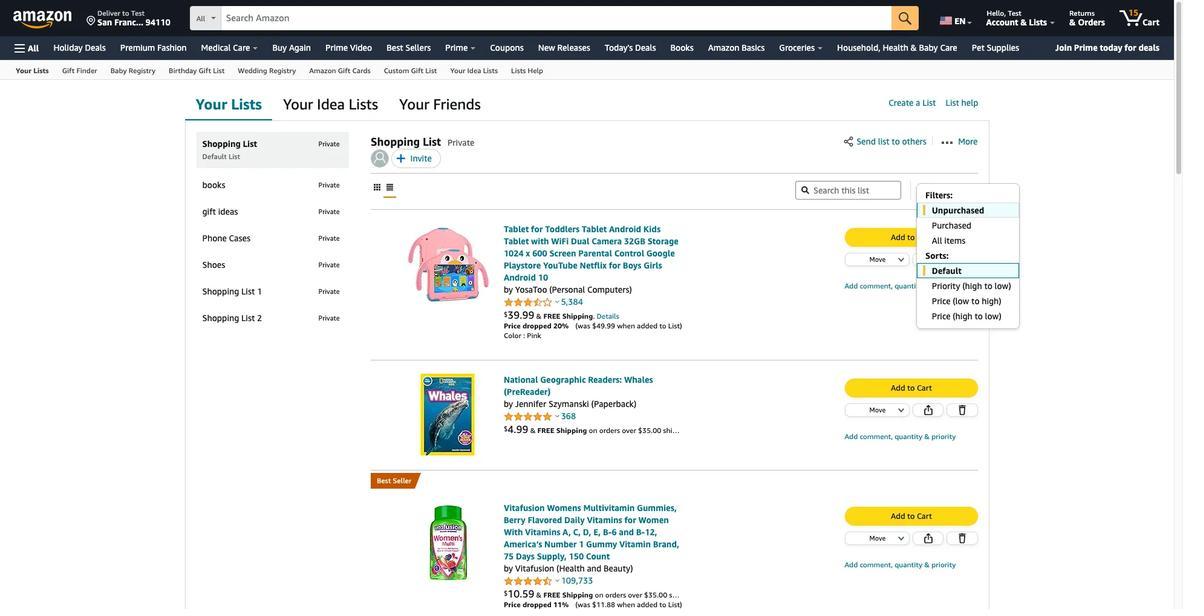 Task type: locate. For each thing, give the bounding box(es) containing it.
free right 59
[[544, 590, 561, 600]]

1 care from the left
[[233, 42, 250, 53]]

1 vertical spatial $35.00
[[644, 590, 667, 600]]

on inside $ 4 . 99 & free shipping on orders over $35.00  shipped by amazon.
[[589, 426, 597, 435]]

android
[[609, 224, 641, 234], [504, 272, 536, 283]]

3 prime from the left
[[1074, 42, 1098, 53]]

groceries
[[779, 42, 815, 53]]

(was
[[575, 321, 590, 330]]

0 horizontal spatial your lists
[[16, 66, 49, 75]]

list
[[878, 136, 890, 146]]

shopping down shoes
[[202, 286, 239, 296]]

1 test from the left
[[131, 8, 145, 18]]

1 priority from the top
[[932, 281, 956, 290]]

1 add comment, quantity & priority from the top
[[845, 281, 956, 290]]

on for 99
[[589, 426, 597, 435]]

best left seller
[[377, 476, 391, 485]]

2 vertical spatial move
[[870, 534, 886, 542]]

by inside $ 10 . 59 & free shipping on orders over $35.00  shipped by amazon.
[[697, 590, 705, 600]]

list box containing filters:
[[917, 187, 1019, 323]]

gift right 'birthday'
[[199, 66, 211, 75]]

add for third add comment, quantity & priority "link" from the bottom of the page
[[845, 281, 858, 290]]

0 vertical spatial shipping
[[562, 312, 593, 321]]

1 vertical spatial comment,
[[860, 432, 893, 441]]

prime right sellers
[[445, 42, 468, 53]]

1 horizontal spatial b-
[[636, 527, 645, 537]]

your idea lists
[[450, 66, 498, 75], [283, 96, 378, 113]]

0 horizontal spatial your idea lists
[[283, 96, 378, 113]]

vitafusion up berry
[[504, 503, 545, 513]]

all up medical
[[196, 14, 205, 23]]

0 vertical spatial 1
[[257, 286, 262, 296]]

0 vertical spatial add to cart link
[[845, 229, 977, 246]]

your down custom gift list
[[399, 96, 430, 113]]

1 vertical spatial add comment, quantity & priority
[[845, 432, 956, 441]]

your down the all button
[[16, 66, 32, 75]]

your friends link
[[388, 88, 491, 122]]

your lists heading
[[196, 96, 262, 113]]

custom gift list
[[384, 66, 437, 75]]

add comment, quantity & priority for 99
[[845, 432, 956, 441]]

1 b- from the left
[[603, 527, 612, 537]]

care down 'en'
[[940, 42, 958, 53]]

shipping
[[562, 312, 593, 321], [556, 426, 587, 435], [562, 590, 593, 600]]

1 horizontal spatial all
[[196, 14, 205, 23]]

3 comment, from the top
[[860, 560, 893, 569]]

your lists down the wedding
[[196, 96, 262, 113]]

1 down c,
[[579, 539, 584, 549]]

0 vertical spatial amazon.
[[701, 426, 730, 435]]

0 vertical spatial your lists link
[[9, 60, 55, 79]]

your lists inside the navigation navigation
[[16, 66, 49, 75]]

3 add comment, quantity & priority link from the top
[[845, 560, 956, 569]]

150
[[569, 551, 584, 561]]

10 left 59
[[508, 587, 520, 600]]

your down prime link
[[450, 66, 465, 75]]

free down the jennifer
[[538, 426, 554, 435]]

add comment, quantity & priority for 59
[[845, 560, 956, 569]]

amazon for amazon gift cards
[[309, 66, 336, 75]]

baby registry
[[111, 66, 156, 75]]

idea down amazon gift cards
[[317, 96, 345, 113]]

shopping down 'shopping list 1'
[[202, 313, 239, 323]]

video
[[350, 42, 372, 53]]

your lists link down the wedding
[[185, 88, 272, 122]]

99 inside $ 39 . 99 & free shipping . details price dropped 20% (was $49.99 when added to list) color                                                : pink
[[522, 309, 534, 321]]

0 vertical spatial all
[[196, 14, 205, 23]]

3 add to cart link from the top
[[845, 508, 977, 525]]

0 horizontal spatial your lists link
[[9, 60, 55, 79]]

2 vertical spatial price
[[504, 321, 521, 330]]

to inside $ 39 . 99 & free shipping . details price dropped 20% (was $49.99 when added to list) color                                                : pink
[[659, 321, 666, 330]]

your lists link down the all button
[[9, 60, 55, 79]]

over inside $ 10 . 59 & free shipping on orders over $35.00  shipped by amazon.
[[628, 590, 642, 600]]

$ for 39
[[504, 310, 508, 318]]

3 add comment, quantity & priority from the top
[[845, 560, 956, 569]]

1 add to cart from the top
[[891, 232, 932, 242]]

vitamins down multivitamin
[[587, 515, 622, 525]]

0 vertical spatial vitamins
[[587, 515, 622, 525]]

prime inside prime video link
[[325, 42, 348, 53]]

items
[[945, 235, 966, 245]]

computers)
[[587, 284, 632, 295]]

over for 59
[[628, 590, 642, 600]]

2 prime from the left
[[445, 42, 468, 53]]

list
[[213, 66, 225, 75], [425, 66, 437, 75], [923, 97, 936, 108], [946, 97, 959, 108], [423, 135, 441, 148], [243, 139, 257, 149], [229, 152, 240, 161], [241, 286, 255, 296], [241, 313, 255, 323]]

gift for amazon gift cards
[[338, 66, 351, 75]]

orders down beauty)
[[605, 590, 626, 600]]

filter & sort
[[917, 184, 964, 194]]

$ 10 . 59 & free shipping on orders over $35.00  shipped by amazon.
[[504, 587, 738, 600]]

1 vertical spatial your lists
[[196, 96, 262, 113]]

$ inside $ 4 . 99 & free shipping on orders over $35.00  shipped by amazon.
[[504, 425, 508, 432]]

3 move submit from the top
[[845, 532, 909, 544]]

on inside $ 10 . 59 & free shipping on orders over $35.00  shipped by amazon.
[[595, 590, 603, 600]]

0 horizontal spatial idea
[[317, 96, 345, 113]]

1 vertical spatial $
[[504, 425, 508, 432]]

orders inside $ 4 . 99 & free shipping on orders over $35.00  shipped by amazon.
[[599, 426, 620, 435]]

free inside $ 39 . 99 & free shipping . details price dropped 20% (was $49.99 when added to list) color                                                : pink
[[544, 312, 561, 321]]

tablet
[[504, 224, 529, 234], [582, 224, 607, 234], [504, 236, 529, 246]]

pet
[[972, 42, 985, 53]]

over inside $ 4 . 99 & free shipping on orders over $35.00  shipped by amazon.
[[622, 426, 636, 435]]

add for 99's add comment, quantity & priority "link"
[[845, 432, 858, 441]]

0 vertical spatial your idea lists
[[450, 66, 498, 75]]

your idea lists link down prime link
[[444, 60, 505, 79]]

tab list
[[185, 88, 989, 122]]

prime up amazon gift cards link
[[325, 42, 348, 53]]

1 horizontal spatial deals
[[635, 42, 656, 53]]

99 for 4
[[516, 423, 528, 436]]

1 vertical spatial add comment, quantity & priority link
[[845, 432, 956, 441]]

idea down prime link
[[467, 66, 481, 75]]

lists down the wedding
[[231, 96, 262, 113]]

today's deals
[[605, 42, 656, 53]]

registry down premium
[[129, 66, 156, 75]]

0 horizontal spatial amazon
[[309, 66, 336, 75]]

prime for prime
[[445, 42, 468, 53]]

0 vertical spatial your lists
[[16, 66, 49, 75]]

your for the top your idea lists link
[[450, 66, 465, 75]]

prime right join
[[1074, 42, 1098, 53]]

gift ideas
[[202, 206, 238, 217]]

quantity for 59
[[895, 560, 923, 569]]

care up the wedding
[[233, 42, 250, 53]]

0 horizontal spatial b-
[[603, 527, 612, 537]]

all inside filters: unpurchased purchased all items sorts: default priority (high to low) price (low to high) price (high to low)
[[932, 235, 942, 245]]

0 vertical spatial vitafusion
[[504, 503, 545, 513]]

1 horizontal spatial vitamins
[[587, 515, 622, 525]]

shipping inside $ 4 . 99 & free shipping on orders over $35.00  shipped by amazon.
[[556, 426, 587, 435]]

1 horizontal spatial test
[[1008, 8, 1022, 18]]

phone
[[202, 233, 227, 243]]

$ for 10
[[504, 589, 508, 597]]

all inside button
[[28, 43, 39, 53]]

2 comment, from the top
[[860, 432, 893, 441]]

0 vertical spatial quantity
[[895, 281, 923, 290]]

priority for 59
[[932, 560, 956, 569]]

0 horizontal spatial 1
[[257, 286, 262, 296]]

1 vertical spatial price
[[932, 311, 951, 321]]

1 registry from the left
[[129, 66, 156, 75]]

1 vertical spatial 99
[[516, 423, 528, 436]]

3 $ from the top
[[504, 589, 508, 597]]

0 horizontal spatial all
[[28, 43, 39, 53]]

more
[[958, 136, 978, 147]]

0 horizontal spatial prime
[[325, 42, 348, 53]]

low) up high)
[[995, 280, 1011, 291]]

1 gift from the left
[[62, 66, 75, 75]]

1 horizontal spatial care
[[940, 42, 958, 53]]

test inside deliver to test san franc... 94110‌
[[131, 8, 145, 18]]

&
[[1021, 17, 1027, 27], [1070, 17, 1076, 27], [911, 42, 917, 53], [940, 184, 946, 194], [925, 281, 930, 290], [536, 312, 542, 321], [530, 426, 536, 435], [925, 432, 930, 441], [925, 560, 930, 569], [536, 590, 542, 600]]

share submit for 99
[[913, 404, 943, 416]]

99 for 39
[[522, 309, 534, 321]]

x
[[526, 248, 530, 258]]

free up 20%
[[544, 312, 561, 321]]

3 priority from the top
[[932, 560, 956, 569]]

0 vertical spatial price
[[932, 296, 951, 306]]

move submit for 59
[[845, 532, 909, 544]]

lists down cards
[[349, 96, 378, 113]]

gift inside custom gift list link
[[411, 66, 424, 75]]

gift right custom
[[411, 66, 424, 75]]

0 vertical spatial amazon
[[708, 42, 740, 53]]

today's deals link
[[598, 39, 663, 56]]

shopping up '0' image
[[371, 135, 420, 148]]

2 vertical spatial priority
[[932, 560, 956, 569]]

2 share submit from the top
[[913, 404, 943, 416]]

$ inside $ 39 . 99 & free shipping . details price dropped 20% (was $49.99 when added to list) color                                                : pink
[[504, 310, 508, 318]]

2 vertical spatial share submit
[[913, 532, 943, 544]]

1 vertical spatial 1
[[579, 539, 584, 549]]

1 vertical spatial all
[[28, 43, 39, 53]]

0 horizontal spatial deals
[[85, 42, 106, 53]]

color
[[504, 331, 521, 340]]

1 quantity from the top
[[895, 281, 923, 290]]

20%
[[554, 321, 569, 330]]

lists
[[1029, 17, 1047, 27], [33, 66, 49, 75], [483, 66, 498, 75], [511, 66, 526, 75], [231, 96, 262, 113], [349, 96, 378, 113]]

move for 99
[[870, 406, 886, 414]]

default inside shopping list default list
[[202, 152, 227, 161]]

. up $49.99
[[593, 312, 595, 321]]

All search field
[[190, 6, 919, 31]]

for left women
[[625, 515, 636, 525]]

baby down premium
[[111, 66, 127, 75]]

cart for 10
[[917, 511, 932, 521]]

2 vertical spatial $
[[504, 589, 508, 597]]

1 vertical spatial amazon.
[[707, 590, 736, 600]]

1 vertical spatial vitafusion
[[515, 563, 554, 574]]

kids
[[644, 224, 661, 234]]

1 vertical spatial baby
[[111, 66, 127, 75]]

amazon gift cards
[[309, 66, 371, 75]]

shopping inside shopping list default list
[[202, 139, 241, 149]]

sellers
[[405, 42, 431, 53]]

free inside $ 4 . 99 & free shipping on orders over $35.00  shipped by amazon.
[[538, 426, 554, 435]]

vitafusion womens multivitamin gummies, berry flavored daily vitamins for women with vitamins a, c, d, e, b-6 and b-12, america's number 1 gummy vitamin brand, 75 days supply, 150 count link
[[504, 503, 679, 561]]

details link
[[597, 312, 619, 321]]

1 $ from the top
[[504, 310, 508, 318]]

add comment, quantity & priority link for 99
[[845, 432, 956, 441]]

over down beauty)
[[628, 590, 642, 600]]

4 gift from the left
[[411, 66, 424, 75]]

2 move submit from the top
[[845, 404, 909, 416]]

$35.00 down brand,
[[644, 590, 667, 600]]

99 right the 4
[[516, 423, 528, 436]]

1 horizontal spatial your idea lists link
[[444, 60, 505, 79]]

best up custom
[[387, 42, 403, 53]]

filter
[[917, 184, 937, 194]]

vitamins down flavored
[[525, 527, 560, 537]]

1 vertical spatial shipped
[[669, 590, 695, 600]]

gift left finder
[[62, 66, 75, 75]]

0 horizontal spatial 10
[[508, 587, 520, 600]]

Share submit
[[913, 253, 943, 266], [913, 404, 943, 416], [913, 532, 943, 544]]

baby
[[919, 42, 938, 53], [111, 66, 127, 75]]

10
[[538, 272, 548, 283], [508, 587, 520, 600]]

2 add to cart link from the top
[[845, 379, 977, 397]]

your lists link for 'baby registry' 'link'
[[9, 60, 55, 79]]

1 horizontal spatial default
[[932, 265, 962, 276]]

2 horizontal spatial all
[[932, 235, 942, 245]]

1 horizontal spatial your idea lists
[[450, 66, 498, 75]]

0 vertical spatial and
[[619, 527, 634, 537]]

private for shopping list 1
[[319, 287, 340, 295]]

1 share submit from the top
[[913, 253, 943, 266]]

1 vertical spatial idea
[[317, 96, 345, 113]]

low)
[[995, 280, 1011, 291], [985, 311, 1002, 321]]

deals right today's
[[635, 42, 656, 53]]

1 vertical spatial shipping
[[556, 426, 587, 435]]

by inside national geographic readers: whales (prereader) by jennifer szymanski (paperback)
[[504, 399, 513, 409]]

orders inside $ 10 . 59 & free shipping on orders over $35.00  shipped by amazon.
[[605, 590, 626, 600]]

1 vertical spatial over
[[628, 590, 642, 600]]

and right 6
[[619, 527, 634, 537]]

more options image
[[942, 141, 953, 144]]

gift for custom gift list
[[411, 66, 424, 75]]

0 vertical spatial 10
[[538, 272, 548, 283]]

None submit
[[892, 6, 919, 30], [947, 404, 977, 416], [947, 532, 977, 544], [892, 6, 919, 30], [947, 404, 977, 416], [947, 532, 977, 544]]

99 right 39
[[522, 309, 534, 321]]

2 gift from the left
[[199, 66, 211, 75]]

1 vertical spatial your lists link
[[185, 88, 272, 122]]

orders
[[1078, 17, 1105, 27]]

orders for 59
[[605, 590, 626, 600]]

over down the "(paperback)"
[[622, 426, 636, 435]]

shopping for shopping list 1
[[202, 286, 239, 296]]

2 add comment, quantity & priority link from the top
[[845, 432, 956, 441]]

1 vertical spatial add to cart link
[[845, 379, 977, 397]]

orders down the "(paperback)"
[[599, 426, 620, 435]]

to inside deliver to test san franc... 94110‌
[[122, 8, 129, 18]]

1 up 2 at the left bottom
[[257, 286, 262, 296]]

shipping up (was
[[562, 312, 593, 321]]

birthday gift list link
[[162, 60, 231, 79]]

$35.00 down whales
[[638, 426, 661, 435]]

amazon. inside $ 4 . 99 & free shipping on orders over $35.00  shipped by amazon.
[[701, 426, 730, 435]]

shipping for 4
[[556, 426, 587, 435]]

(personal
[[549, 284, 585, 295]]

Move submit
[[845, 253, 909, 266], [845, 404, 909, 416], [845, 532, 909, 544]]

best for best seller
[[377, 476, 391, 485]]

deals for holiday deals
[[85, 42, 106, 53]]

shipping down 109,733 "link"
[[562, 590, 593, 600]]

invite link
[[391, 149, 441, 168]]

price inside $ 39 . 99 & free shipping . details price dropped 20% (was $49.99 when added to list) color                                                : pink
[[504, 321, 521, 330]]

shopping list default list
[[202, 139, 257, 161]]

test left 94110‌
[[131, 8, 145, 18]]

2 test from the left
[[1008, 8, 1022, 18]]

add comment, quantity & priority link for 59
[[845, 560, 956, 569]]

registry down buy
[[269, 66, 296, 75]]

test right 'hello,'
[[1008, 8, 1022, 18]]

shipped inside $ 10 . 59 & free shipping on orders over $35.00  shipped by amazon.
[[669, 590, 695, 600]]

on down count
[[595, 590, 603, 600]]

3 add to cart from the top
[[891, 511, 932, 521]]

1 horizontal spatial prime
[[445, 42, 468, 53]]

& inside $ 10 . 59 & free shipping on orders over $35.00  shipped by amazon.
[[536, 590, 542, 600]]

list)
[[668, 321, 682, 330]]

$35.00 inside $ 10 . 59 & free shipping on orders over $35.00  shipped by amazon.
[[644, 590, 667, 600]]

1 prime from the left
[[325, 42, 348, 53]]

1 vertical spatial best
[[377, 476, 391, 485]]

your down birthday gift list
[[196, 96, 227, 113]]

1 vertical spatial your idea lists link
[[272, 88, 388, 122]]

amazon left basics
[[708, 42, 740, 53]]

$35.00
[[638, 426, 661, 435], [644, 590, 667, 600]]

shipping inside $ 10 . 59 & free shipping on orders over $35.00  shipped by amazon.
[[562, 590, 593, 600]]

shipping down 368
[[556, 426, 587, 435]]

1 vertical spatial quantity
[[895, 432, 923, 441]]

vitafusion
[[504, 503, 545, 513], [515, 563, 554, 574]]

filters: link
[[917, 187, 1019, 202]]

registry inside 'baby registry' 'link'
[[129, 66, 156, 75]]

on down the "(paperback)"
[[589, 426, 597, 435]]

0 vertical spatial default
[[202, 152, 227, 161]]

en
[[955, 16, 966, 26]]

shipped inside $ 4 . 99 & free shipping on orders over $35.00  shipped by amazon.
[[663, 426, 689, 435]]

your idea lists down prime link
[[450, 66, 498, 75]]

Search Amazon text field
[[221, 7, 892, 30]]

0 vertical spatial shipped
[[663, 426, 689, 435]]

add comment, quantity & priority
[[845, 281, 956, 290], [845, 432, 956, 441], [845, 560, 956, 569]]

2 vertical spatial quantity
[[895, 560, 923, 569]]

tab list containing your lists
[[185, 88, 989, 122]]

.
[[520, 309, 522, 321], [593, 312, 595, 321], [514, 423, 516, 436], [520, 587, 522, 600]]

all inside search box
[[196, 14, 205, 23]]

1 vertical spatial share submit
[[913, 404, 943, 416]]

shipped for 59
[[669, 590, 695, 600]]

purchased link
[[917, 217, 1019, 233]]

10 inside 'tablet for toddlers tablet android kids tablet with wifi dual camera 32gb storage 1024 x 600 screen parental control google playstore youtube netflix for boys girls android 10 by yosatoo (personal computers)'
[[538, 272, 548, 283]]

your idea lists down amazon gift cards
[[283, 96, 378, 113]]

list box
[[917, 187, 1019, 323]]

0 horizontal spatial test
[[131, 8, 145, 18]]

gift inside gift finder link
[[62, 66, 75, 75]]

test
[[131, 8, 145, 18], [1008, 8, 1022, 18]]

1 vertical spatial orders
[[605, 590, 626, 600]]

add for add comment, quantity & priority "link" associated with 59
[[845, 560, 858, 569]]

. down the days
[[520, 587, 522, 600]]

. down the jennifer
[[514, 423, 516, 436]]

0 vertical spatial 99
[[522, 309, 534, 321]]

& inside $ 4 . 99 & free shipping on orders over $35.00  shipped by amazon.
[[530, 426, 536, 435]]

default option
[[917, 263, 1019, 278]]

private
[[448, 137, 475, 148], [319, 140, 340, 148], [319, 181, 340, 189], [319, 208, 340, 215], [319, 234, 340, 242], [319, 261, 340, 269], [319, 287, 340, 295], [319, 314, 340, 322]]

1 horizontal spatial 1
[[579, 539, 584, 549]]

phone cases
[[202, 233, 250, 243]]

your lists for "your friends" link
[[196, 96, 262, 113]]

cases
[[229, 233, 250, 243]]

filters:
[[926, 190, 953, 200]]

1 vertical spatial priority
[[932, 432, 956, 441]]

default up priority
[[932, 265, 962, 276]]

friends
[[433, 96, 481, 113]]

3 move from the top
[[870, 534, 886, 542]]

idea inside the navigation navigation
[[467, 66, 481, 75]]

best seller link
[[371, 473, 415, 489]]

2 move from the top
[[870, 406, 886, 414]]

& inside returns & orders
[[1070, 17, 1076, 27]]

android up 32gb
[[609, 224, 641, 234]]

0 vertical spatial best
[[387, 42, 403, 53]]

shopping down your lists heading
[[202, 139, 241, 149]]

shopping for shopping list 2
[[202, 313, 239, 323]]

600
[[532, 248, 547, 258]]

add to cart for 99
[[891, 383, 932, 393]]

registry inside wedding registry link
[[269, 66, 296, 75]]

amazon image
[[13, 11, 72, 29]]

for left deals on the top
[[1125, 42, 1137, 53]]

(high down the default link
[[963, 280, 982, 291]]

share submit for 59
[[913, 532, 943, 544]]

pet supplies link
[[965, 39, 1027, 56]]

1 horizontal spatial and
[[619, 527, 634, 537]]

orders for 99
[[599, 426, 620, 435]]

to inside send list to others link
[[892, 136, 900, 146]]

2 add to cart from the top
[[891, 383, 932, 393]]

prime inside join prime today for deals "link"
[[1074, 42, 1098, 53]]

low) down high)
[[985, 311, 1002, 321]]

vitafusion down the days
[[515, 563, 554, 574]]

0 vertical spatial on
[[589, 426, 597, 435]]

lists down coupons link
[[483, 66, 498, 75]]

1 inside the vitafusion womens multivitamin gummies, berry flavored daily vitamins for women with vitamins a, c, d, e, b-6 and b-12, america's number 1 gummy vitamin brand, 75 days supply, 150 count by vitafusion (health and beauty)
[[579, 539, 584, 549]]

0 vertical spatial $35.00
[[638, 426, 661, 435]]

days
[[516, 551, 535, 561]]

your for your lists link corresponding to 'baby registry' 'link'
[[16, 66, 32, 75]]

gift for birthday gift list
[[199, 66, 211, 75]]

birthday gift list
[[169, 66, 225, 75]]

. left the dropped
[[520, 309, 522, 321]]

4
[[508, 423, 514, 436]]

1 horizontal spatial idea
[[467, 66, 481, 75]]

comment, for 99
[[860, 432, 893, 441]]

2 $ from the top
[[504, 425, 508, 432]]

3 gift from the left
[[338, 66, 351, 75]]

your lists down the all button
[[16, 66, 49, 75]]

comment,
[[860, 281, 893, 290], [860, 432, 893, 441], [860, 560, 893, 569]]

gift finder
[[62, 66, 97, 75]]

0 vertical spatial move submit
[[845, 253, 909, 266]]

$ up color
[[504, 310, 508, 318]]

$ inside $ 10 . 59 & free shipping on orders over $35.00  shipped by amazon.
[[504, 589, 508, 597]]

registry for wedding registry
[[269, 66, 296, 75]]

$35.00 inside $ 4 . 99 & free shipping on orders over $35.00  shipped by amazon.
[[638, 426, 661, 435]]

2 registry from the left
[[269, 66, 296, 75]]

default
[[202, 152, 227, 161], [932, 265, 962, 276]]

on
[[589, 426, 597, 435], [595, 590, 603, 600]]

new releases link
[[531, 39, 598, 56]]

add for add to cart link associated with 59
[[891, 511, 905, 521]]

0 vertical spatial add comment, quantity & priority
[[845, 281, 956, 290]]

gift inside amazon gift cards link
[[338, 66, 351, 75]]

android down playstore
[[504, 272, 536, 283]]

all up sorts:
[[932, 235, 942, 245]]

1 horizontal spatial your lists link
[[185, 88, 272, 122]]

1 horizontal spatial 10
[[538, 272, 548, 283]]

10 up yosatoo
[[538, 272, 548, 283]]

cart for 39
[[917, 232, 932, 242]]

purchased
[[932, 220, 972, 230]]

1 vertical spatial add to cart
[[891, 383, 932, 393]]

0 vertical spatial over
[[622, 426, 636, 435]]

. for 10
[[520, 587, 522, 600]]

your for your lists link related to "your friends" link
[[196, 96, 227, 113]]

shipping inside $ 39 . 99 & free shipping . details price dropped 20% (was $49.99 when added to list) color                                                : pink
[[562, 312, 593, 321]]

1 horizontal spatial amazon
[[708, 42, 740, 53]]

3 share submit from the top
[[913, 532, 943, 544]]

buy again link
[[265, 39, 318, 56]]

household,
[[837, 42, 881, 53]]

1 deals from the left
[[85, 42, 106, 53]]

gift inside birthday gift list link
[[199, 66, 211, 75]]

b- up the vitamin
[[636, 527, 645, 537]]

0 vertical spatial idea
[[467, 66, 481, 75]]

0 vertical spatial orders
[[599, 426, 620, 435]]

navigation navigation
[[0, 0, 1174, 80]]

prime for prime video
[[325, 42, 348, 53]]

2 add comment, quantity & priority from the top
[[845, 432, 956, 441]]

0 vertical spatial comment,
[[860, 281, 893, 290]]

default up "books"
[[202, 152, 227, 161]]

2 deals from the left
[[635, 42, 656, 53]]

1 vertical spatial low)
[[985, 311, 1002, 321]]

2 quantity from the top
[[895, 432, 923, 441]]

b- right "e,"
[[603, 527, 612, 537]]

private for shopping list 2
[[319, 314, 340, 322]]

groceries link
[[772, 39, 830, 56]]

and down count
[[587, 563, 602, 574]]

best inside the navigation navigation
[[387, 42, 403, 53]]

create a list link
[[889, 97, 936, 108]]

amazon down the again
[[309, 66, 336, 75]]

3 quantity from the top
[[895, 560, 923, 569]]

baby right health
[[919, 42, 938, 53]]

shipped for 99
[[663, 426, 689, 435]]

your
[[16, 66, 32, 75], [450, 66, 465, 75], [196, 96, 227, 113], [283, 96, 313, 113], [399, 96, 430, 113]]

0 vertical spatial android
[[609, 224, 641, 234]]

1 vertical spatial android
[[504, 272, 536, 283]]

1 vertical spatial and
[[587, 563, 602, 574]]

$ left 59
[[504, 589, 508, 597]]

$ down (prereader)
[[504, 425, 508, 432]]

2 vertical spatial comment,
[[860, 560, 893, 569]]

multivitamin
[[583, 503, 635, 513]]

5,384 link
[[561, 296, 583, 307]]

deals up finder
[[85, 42, 106, 53]]

add to cart link for 59
[[845, 508, 977, 525]]

national geographic readers: whales (prereader) link
[[504, 374, 653, 397]]

(high down the (low
[[953, 311, 973, 321]]

prime inside prime link
[[445, 42, 468, 53]]

your idea lists link down amazon gift cards
[[272, 88, 388, 122]]

free inside $ 10 . 59 & free shipping on orders over $35.00  shipped by amazon.
[[544, 590, 561, 600]]

e,
[[594, 527, 601, 537]]

0 vertical spatial free
[[544, 312, 561, 321]]

gift left cards
[[338, 66, 351, 75]]

all down amazon image
[[28, 43, 39, 53]]

amazon. inside $ 10 . 59 & free shipping on orders over $35.00  shipped by amazon.
[[707, 590, 736, 600]]

2 priority from the top
[[932, 432, 956, 441]]

your idea lists link
[[444, 60, 505, 79], [272, 88, 388, 122]]

5,384
[[561, 296, 583, 307]]



Task type: vqa. For each thing, say whether or not it's contained in the screenshot.
Netflix
yes



Task type: describe. For each thing, give the bounding box(es) containing it.
deliver
[[97, 8, 120, 18]]

sorts:
[[926, 250, 949, 260]]

search image
[[802, 186, 809, 194]]

1 vertical spatial your idea lists
[[283, 96, 378, 113]]

0 vertical spatial (high
[[963, 280, 982, 291]]

unpurchased
[[932, 205, 984, 215]]

basics
[[742, 42, 765, 53]]

over for 99
[[622, 426, 636, 435]]

household, health & baby care
[[837, 42, 958, 53]]

by inside the vitafusion womens multivitamin gummies, berry flavored daily vitamins for women with vitamins a, c, d, e, b-6 and b-12, america's number 1 gummy vitamin brand, 75 days supply, 150 count by vitafusion (health and beauty)
[[504, 563, 513, 574]]

high)
[[982, 296, 1002, 306]]

beauty)
[[604, 563, 633, 574]]

when
[[617, 321, 635, 330]]

netflix
[[580, 260, 607, 270]]

add for 3rd add to cart link from the bottom of the page
[[891, 232, 905, 242]]

join prime today for deals
[[1056, 42, 1160, 53]]

12,
[[645, 527, 657, 537]]

amazon basics
[[708, 42, 765, 53]]

by inside 'tablet for toddlers tablet android kids tablet with wifi dual camera 32gb storage 1024 x 600 screen parental control google playstore youtube netflix for boys girls android 10 by yosatoo (personal computers)'
[[504, 284, 513, 295]]

unpurchased option
[[917, 202, 1019, 217]]

youtube
[[543, 260, 578, 270]]

your lists link for "your friends" link
[[185, 88, 272, 122]]

cart for 4
[[917, 383, 932, 393]]

send list to others
[[857, 136, 927, 146]]

account & lists
[[986, 17, 1047, 27]]

0 vertical spatial your idea lists link
[[444, 60, 505, 79]]

& inside $ 39 . 99 & free shipping . details price dropped 20% (was $49.99 when added to list) color                                                : pink
[[536, 312, 542, 321]]

womens
[[547, 503, 581, 513]]

free for 4
[[538, 426, 554, 435]]

medical care link
[[194, 39, 265, 56]]

sorts: link
[[917, 248, 1019, 263]]

national geographic readers: whales (prereader) image
[[407, 374, 489, 456]]

shopping list 2
[[202, 313, 262, 323]]

number
[[545, 539, 577, 549]]

a,
[[563, 527, 571, 537]]

lists right "hello, test"
[[1029, 17, 1047, 27]]

default inside filters: unpurchased purchased all items sorts: default priority (high to low) price (low to high) price (high to low)
[[932, 265, 962, 276]]

holiday deals
[[53, 42, 106, 53]]

brand,
[[653, 539, 679, 549]]

| image
[[932, 137, 933, 145]]

Search this list search field
[[796, 181, 901, 200]]

boys
[[623, 260, 642, 270]]

2 care from the left
[[940, 42, 958, 53]]

control
[[614, 248, 644, 258]]

private for books
[[319, 181, 340, 189]]

your down wedding registry
[[283, 96, 313, 113]]

0 horizontal spatial your idea lists link
[[272, 88, 388, 122]]

2
[[257, 313, 262, 323]]

en link
[[933, 3, 977, 33]]

wedding registry
[[238, 66, 296, 75]]

private for shoes
[[319, 261, 340, 269]]

wedding registry link
[[231, 60, 303, 79]]

medical
[[201, 42, 231, 53]]

lists down the all button
[[33, 66, 49, 75]]

0 horizontal spatial and
[[587, 563, 602, 574]]

idea inside tab list
[[317, 96, 345, 113]]

all button
[[9, 36, 44, 60]]

your lists for 'baby registry' 'link'
[[16, 66, 49, 75]]

priority for 99
[[932, 432, 956, 441]]

shopping list 1
[[202, 286, 262, 296]]

best seller
[[377, 476, 412, 485]]

join prime today for deals link
[[1051, 40, 1165, 56]]

1 move submit from the top
[[845, 253, 909, 266]]

shopping list heading
[[371, 135, 441, 148]]

others
[[902, 136, 927, 146]]

(low
[[953, 296, 969, 306]]

tablet for toddlers tablet android kids tablet with wifi dual camera 32gb storage 1024 x 600 screen parental control google playstore youtube netflix for boys girls android 10 image
[[407, 223, 489, 305]]

lists left help
[[511, 66, 526, 75]]

books
[[671, 42, 694, 53]]

. for 4
[[514, 423, 516, 436]]

1024
[[504, 248, 524, 258]]

free for 10
[[544, 590, 561, 600]]

supplies
[[987, 42, 1019, 53]]

household, health & baby care link
[[830, 39, 965, 56]]

buy
[[273, 42, 287, 53]]

0 image
[[371, 149, 389, 168]]

shipping for 39
[[562, 312, 593, 321]]

(prereader)
[[504, 387, 551, 397]]

books
[[202, 180, 225, 190]]

(health
[[557, 563, 585, 574]]

switch to grid view image
[[374, 184, 380, 191]]

for up with
[[531, 224, 543, 234]]

for left boys on the right of the page
[[609, 260, 621, 270]]

private for gift ideas
[[319, 208, 340, 215]]

join
[[1056, 42, 1072, 53]]

prime link
[[438, 39, 483, 56]]

deals for today's deals
[[635, 42, 656, 53]]

sort
[[948, 184, 964, 194]]

free for 39
[[544, 312, 561, 321]]

vitamin
[[619, 539, 651, 549]]

add to cart link for 99
[[845, 379, 977, 397]]

private for phone cases
[[319, 234, 340, 242]]

baby inside 'link'
[[111, 66, 127, 75]]

franc...
[[114, 17, 143, 27]]

registry for baby registry
[[129, 66, 156, 75]]

cards
[[352, 66, 371, 75]]

switch to list view image
[[387, 184, 393, 191]]

berry
[[504, 515, 526, 525]]

hello, test
[[987, 8, 1022, 18]]

for inside the vitafusion womens multivitamin gummies, berry flavored daily vitamins for women with vitamins a, c, d, e, b-6 and b-12, america's number 1 gummy vitamin brand, 75 days supply, 150 count by vitafusion (health and beauty)
[[625, 515, 636, 525]]

best for best sellers
[[387, 42, 403, 53]]

vitafusion womens multivitamin gummies, berry flavored daily vitamins for women with vitamins a, c, d, e, b-6 and b-12, america's number 1 gummy vitamin brand, 75 days supply, 150 count image
[[407, 502, 489, 584]]

best sellers link
[[379, 39, 438, 56]]

yosatoo
[[515, 284, 547, 295]]

1 vertical spatial vitamins
[[525, 527, 560, 537]]

send list to others image
[[844, 134, 854, 149]]

109,733
[[561, 575, 593, 586]]

your idea lists inside the navigation navigation
[[450, 66, 498, 75]]

59
[[522, 587, 534, 600]]

account
[[986, 17, 1019, 27]]

medical care
[[201, 42, 250, 53]]

$ 39 . 99 & free shipping . details price dropped 20% (was $49.99 when added to list) color                                                : pink
[[504, 309, 682, 340]]

comment, for 59
[[860, 560, 893, 569]]

shopping for shopping list
[[371, 135, 420, 148]]

1 add to cart link from the top
[[845, 229, 977, 246]]

$35.00 for 59
[[644, 590, 667, 600]]

. for 39
[[520, 309, 522, 321]]

1 vertical spatial (high
[[953, 311, 973, 321]]

lists help
[[511, 66, 543, 75]]

pet supplies
[[972, 42, 1019, 53]]

$35.00 for 99
[[638, 426, 661, 435]]

added
[[637, 321, 658, 330]]

tablet for toddlers tablet android kids tablet with wifi dual camera 32gb storage 1024 x 600 screen parental control google playstore youtube netflix for boys girls android 10 by yosatoo (personal computers)
[[504, 224, 679, 295]]

add for add to cart link for 99
[[891, 383, 905, 393]]

move for 59
[[870, 534, 886, 542]]

on for 59
[[595, 590, 603, 600]]

america's
[[504, 539, 542, 549]]

shipping for 10
[[562, 590, 593, 600]]

0 vertical spatial low)
[[995, 280, 1011, 291]]

for inside "link"
[[1125, 42, 1137, 53]]

help
[[528, 66, 543, 75]]

gift finder link
[[55, 60, 104, 79]]

your friends
[[399, 96, 481, 113]]

releases
[[558, 42, 590, 53]]

deliver to test san franc... 94110‌
[[97, 8, 170, 27]]

1 horizontal spatial baby
[[919, 42, 938, 53]]

by inside $ 4 . 99 & free shipping on orders over $35.00  shipped by amazon.
[[691, 426, 699, 435]]

cart inside the navigation navigation
[[1143, 17, 1160, 27]]

0 horizontal spatial android
[[504, 272, 536, 283]]

75
[[504, 551, 514, 561]]

all items link
[[917, 233, 1019, 248]]

move submit for 99
[[845, 404, 909, 416]]

1 move from the top
[[870, 255, 886, 263]]

2 b- from the left
[[636, 527, 645, 537]]

1 vertical spatial 10
[[508, 587, 520, 600]]

holiday deals link
[[46, 39, 113, 56]]

holiday
[[53, 42, 83, 53]]

amazon. for 59
[[707, 590, 736, 600]]

price (high to low) link
[[917, 308, 1019, 323]]

1 comment, from the top
[[860, 281, 893, 290]]

1 add comment, quantity & priority link from the top
[[845, 281, 956, 290]]

quantity for 99
[[895, 432, 923, 441]]

again
[[289, 42, 311, 53]]

amazon for amazon basics
[[708, 42, 740, 53]]

94110‌
[[146, 17, 170, 27]]

shopping for shopping list default list
[[202, 139, 241, 149]]

prime video
[[325, 42, 372, 53]]

gummies,
[[637, 503, 677, 513]]

$ for 4
[[504, 425, 508, 432]]

send list to others link
[[844, 134, 927, 149]]

amazon. for 99
[[701, 426, 730, 435]]

premium
[[120, 42, 155, 53]]

screen
[[550, 248, 576, 258]]

add to cart for 59
[[891, 511, 932, 521]]

dropped
[[523, 321, 552, 330]]

wifi
[[551, 236, 569, 246]]

san
[[97, 17, 112, 27]]



